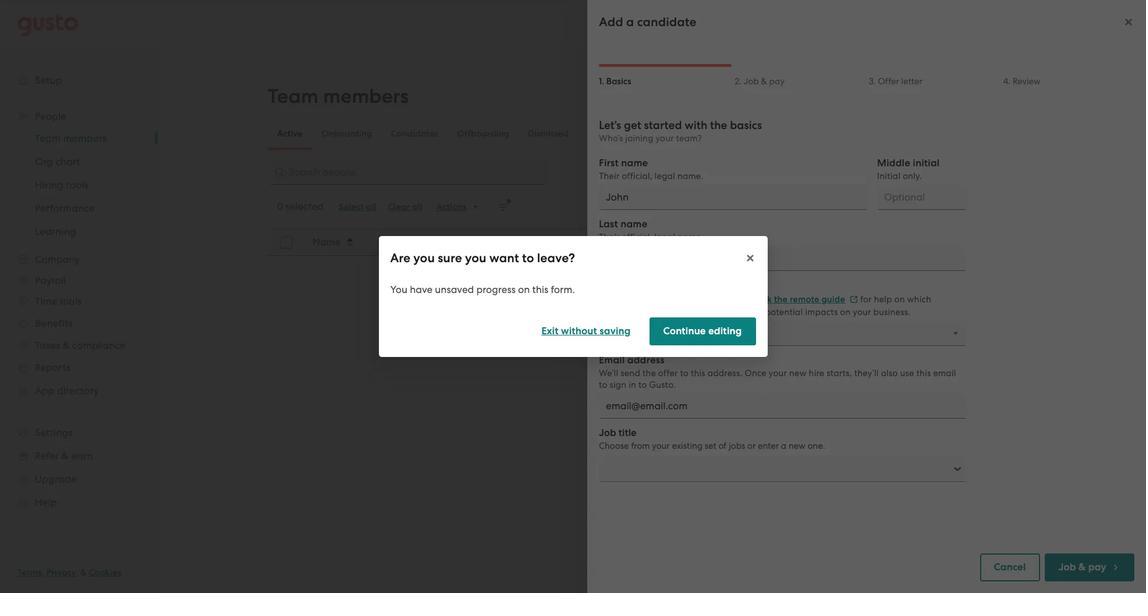 Task type: vqa. For each thing, say whether or not it's contained in the screenshot.
timeline? to the middle
no



Task type: locate. For each thing, give the bounding box(es) containing it.
selected
[[286, 201, 324, 213]]

their down the first
[[599, 171, 620, 182]]

on up business.
[[895, 295, 905, 305]]

add a candidate dialog
[[587, 0, 1146, 594]]

new left hire
[[790, 369, 807, 379]]

0 horizontal spatial pay
[[769, 76, 785, 87]]

the for offer
[[643, 369, 656, 379]]

cookies button
[[89, 567, 121, 581]]

0 vertical spatial legal
[[655, 171, 675, 182]]

a right "enter"
[[781, 441, 787, 452]]

1 their from the top
[[599, 171, 620, 182]]

job inside job title choose from your existing set of jobs or enter a new one.
[[599, 427, 616, 440]]

1 legal from the top
[[655, 171, 675, 182]]

about
[[714, 307, 739, 318]]

on down opens in a new tab image
[[840, 307, 851, 318]]

their inside first name their official, legal name.
[[599, 171, 620, 182]]

all right clear
[[412, 202, 423, 213]]

a inside job title choose from your existing set of jobs or enter a new one.
[[781, 441, 787, 452]]

this left 'address.'
[[691, 369, 706, 379]]

all right select
[[366, 202, 376, 213]]

1 , from the left
[[42, 568, 44, 579]]

account menu element
[[922, 0, 1129, 49]]

cancel
[[994, 562, 1026, 574]]

1 vertical spatial name.
[[678, 232, 704, 243]]

sign
[[610, 380, 627, 391]]

type
[[835, 236, 856, 249]]

1 vertical spatial their
[[599, 232, 620, 243]]

are
[[390, 251, 411, 266]]

0 vertical spatial job & pay
[[744, 76, 785, 87]]

2 horizontal spatial job
[[1059, 562, 1076, 574]]

your down started
[[656, 133, 674, 144]]

you
[[414, 251, 435, 266], [465, 251, 487, 266]]

name right last
[[621, 218, 648, 231]]

new
[[790, 369, 807, 379], [789, 441, 806, 452]]

1 horizontal spatial a
[[781, 441, 787, 452]]

2 name. from the top
[[678, 232, 704, 243]]

email
[[599, 355, 625, 367]]

2 all from the left
[[412, 202, 423, 213]]

employment type
[[775, 236, 856, 249]]

this left form.
[[532, 284, 549, 296]]

1 horizontal spatial job
[[744, 76, 759, 87]]

job inside button
[[1059, 562, 1076, 574]]

name inside first name their official, legal name.
[[621, 157, 648, 169]]

in
[[629, 380, 636, 391]]

a right add at the top of page
[[626, 15, 634, 30]]

business.
[[874, 307, 911, 318]]

all for clear all
[[412, 202, 423, 213]]

to right offer
[[680, 369, 689, 379]]

2 horizontal spatial &
[[1079, 562, 1086, 574]]

this inside "are you sure you want to leave?" dialog
[[532, 284, 549, 296]]

letter
[[902, 76, 923, 87]]

1 vertical spatial name
[[621, 218, 648, 231]]

1 vertical spatial job & pay
[[1059, 562, 1107, 574]]

this right use
[[917, 369, 931, 379]]

onboarding
[[321, 129, 372, 139]]

job up basics
[[744, 76, 759, 87]]

learn
[[690, 307, 712, 318]]

2 vertical spatial job
[[1059, 562, 1076, 574]]

Email address email field
[[599, 394, 967, 419]]

employment
[[775, 236, 833, 249]]

offboarding button
[[448, 120, 519, 148]]

0 horizontal spatial on
[[518, 284, 530, 296]]

their
[[599, 171, 620, 182], [599, 232, 620, 243]]

1 horizontal spatial ,
[[76, 568, 78, 579]]

0 horizontal spatial &
[[80, 568, 87, 579]]

on right progress
[[518, 284, 530, 296]]

Search people... field
[[268, 160, 547, 185]]

&
[[761, 76, 767, 87], [1079, 562, 1086, 574], [80, 568, 87, 579]]

name down the joining
[[621, 157, 648, 169]]

2 official, from the top
[[622, 232, 653, 243]]

name. inside last name their official, legal name.
[[678, 232, 704, 243]]

0 vertical spatial name.
[[678, 171, 704, 182]]

to down we'll
[[599, 380, 608, 391]]

starts,
[[827, 369, 852, 379]]

all
[[366, 202, 376, 213], [412, 202, 423, 213]]

, left cookies button
[[76, 568, 78, 579]]

joining
[[625, 133, 654, 144]]

basics
[[730, 119, 762, 132]]

job right cancel
[[1059, 562, 1076, 574]]

sure
[[438, 251, 462, 266]]

their for first
[[599, 171, 620, 182]]

the up "potential"
[[774, 295, 788, 305]]

the down address
[[643, 369, 656, 379]]

, left privacy link
[[42, 568, 44, 579]]

the right the with
[[710, 119, 728, 132]]

terms , privacy , & cookies
[[17, 568, 121, 579]]

1 horizontal spatial job & pay
[[1059, 562, 1107, 574]]

first
[[599, 157, 619, 169]]

active button
[[268, 120, 312, 148]]

1 vertical spatial official,
[[622, 232, 653, 243]]

1 horizontal spatial you
[[465, 251, 487, 266]]

2 their from the top
[[599, 232, 620, 243]]

1 name. from the top
[[678, 171, 704, 182]]

name
[[621, 157, 648, 169], [621, 218, 648, 231]]

you right are at the left
[[414, 251, 435, 266]]

1 horizontal spatial the
[[710, 119, 728, 132]]

candidates
[[391, 129, 439, 139]]

legal inside last name their official, legal name.
[[655, 232, 675, 243]]

add
[[599, 15, 623, 30]]

0 vertical spatial job
[[744, 76, 759, 87]]

1 vertical spatial the
[[774, 295, 788, 305]]

legal inside first name their official, legal name.
[[655, 171, 675, 182]]

pay inside dialog main content element
[[769, 76, 785, 87]]

continue editing button
[[650, 318, 756, 346]]

job & pay inside dialog main content element
[[744, 76, 785, 87]]

candidates button
[[382, 120, 448, 148]]

are you sure you want to leave?
[[390, 251, 575, 266]]

initial
[[913, 157, 940, 169]]

department
[[448, 236, 505, 249]]

all inside button
[[412, 202, 423, 213]]

,
[[42, 568, 44, 579], [76, 568, 78, 579]]

0
[[277, 201, 283, 213]]

your down for
[[853, 307, 871, 318]]

0 horizontal spatial job & pay
[[744, 76, 785, 87]]

1 vertical spatial job
[[599, 427, 616, 440]]

official, for last name
[[622, 232, 653, 243]]

your right once
[[769, 369, 787, 379]]

0 horizontal spatial this
[[532, 284, 549, 296]]

your right "from" at the right bottom of the page
[[652, 441, 670, 452]]

0 vertical spatial a
[[626, 15, 634, 30]]

the inside email address we'll send the offer to this address. once your new hire starts, they'll also use this email to sign in to gusto.
[[643, 369, 656, 379]]

0 selected
[[277, 201, 324, 213]]

1 horizontal spatial all
[[412, 202, 423, 213]]

job up the choose
[[599, 427, 616, 440]]

new inside job title choose from your existing set of jobs or enter a new one.
[[789, 441, 806, 452]]

check the remote guide
[[749, 295, 845, 305]]

to right 'want'
[[522, 251, 534, 266]]

Select all rows on this page checkbox
[[274, 230, 299, 256]]

dismissed button
[[519, 120, 578, 148]]

0 vertical spatial their
[[599, 171, 620, 182]]

have
[[410, 284, 433, 296]]

all inside button
[[366, 202, 376, 213]]

0 horizontal spatial ,
[[42, 568, 44, 579]]

job & pay
[[744, 76, 785, 87], [1059, 562, 1107, 574]]

0 vertical spatial official,
[[622, 171, 653, 182]]

official,
[[622, 171, 653, 182], [622, 232, 653, 243]]

jobs
[[729, 441, 745, 452]]

1 all from the left
[[366, 202, 376, 213]]

0 horizontal spatial a
[[626, 15, 634, 30]]

gusto.
[[649, 380, 676, 391]]

home image
[[17, 13, 78, 36]]

job & pay button
[[1045, 554, 1135, 582]]

2 legal from the top
[[655, 232, 675, 243]]

0 vertical spatial name
[[621, 157, 648, 169]]

select
[[339, 202, 364, 213]]

0 horizontal spatial job
[[599, 427, 616, 440]]

you down department
[[465, 251, 487, 266]]

their inside last name their official, legal name.
[[599, 232, 620, 243]]

1 horizontal spatial &
[[761, 76, 767, 87]]

name inside last name their official, legal name.
[[621, 218, 648, 231]]

0 vertical spatial new
[[790, 369, 807, 379]]

name. for last name
[[678, 232, 704, 243]]

remote
[[790, 295, 820, 305]]

members
[[323, 84, 409, 108]]

1 official, from the top
[[622, 171, 653, 182]]

for help on which location to select and learn about other potential impacts on your business.
[[599, 295, 932, 318]]

job & pay inside button
[[1059, 562, 1107, 574]]

1 vertical spatial a
[[781, 441, 787, 452]]

this
[[532, 284, 549, 296], [691, 369, 706, 379], [917, 369, 931, 379]]

Middle initial field
[[877, 185, 967, 210]]

2 vertical spatial the
[[643, 369, 656, 379]]

your inside job title choose from your existing set of jobs or enter a new one.
[[652, 441, 670, 452]]

initial
[[877, 171, 901, 182]]

0 horizontal spatial the
[[643, 369, 656, 379]]

team members tab list
[[268, 118, 1036, 150]]

name. inside first name their official, legal name.
[[678, 171, 704, 182]]

basics
[[607, 76, 631, 87]]

official, inside last name their official, legal name.
[[622, 232, 653, 243]]

0 vertical spatial pay
[[769, 76, 785, 87]]

the inside let's get started with the basics who's joining your team?
[[710, 119, 728, 132]]

your
[[656, 133, 674, 144], [853, 307, 871, 318], [769, 369, 787, 379], [652, 441, 670, 452]]

1 vertical spatial pay
[[1089, 562, 1107, 574]]

0 horizontal spatial you
[[414, 251, 435, 266]]

1 horizontal spatial on
[[840, 307, 851, 318]]

offer
[[658, 369, 678, 379]]

to right in
[[639, 380, 647, 391]]

official, inside first name their official, legal name.
[[622, 171, 653, 182]]

1 vertical spatial legal
[[655, 232, 675, 243]]

form.
[[551, 284, 575, 296]]

0 horizontal spatial all
[[366, 202, 376, 213]]

1 vertical spatial new
[[789, 441, 806, 452]]

first name their official, legal name.
[[599, 157, 704, 182]]

one.
[[808, 441, 825, 452]]

select all
[[339, 202, 376, 213]]

new notifications image
[[497, 201, 509, 213], [497, 201, 509, 213]]

to left select
[[635, 307, 643, 318]]

exit without saving button
[[528, 318, 645, 346]]

new left one.
[[789, 441, 806, 452]]

for
[[860, 295, 872, 305]]

0 vertical spatial the
[[710, 119, 728, 132]]

their down last
[[599, 232, 620, 243]]

onboarding button
[[312, 120, 382, 148]]

leave?
[[537, 251, 575, 266]]

offer
[[878, 76, 899, 87]]

2 you from the left
[[465, 251, 487, 266]]

2 horizontal spatial this
[[917, 369, 931, 379]]

1 horizontal spatial pay
[[1089, 562, 1107, 574]]

exit without saving
[[542, 325, 631, 338]]

to inside dialog
[[522, 251, 534, 266]]

name for first name
[[621, 157, 648, 169]]



Task type: describe. For each thing, give the bounding box(es) containing it.
who's
[[599, 133, 623, 144]]

clear all button
[[382, 198, 428, 217]]

select all button
[[333, 198, 382, 217]]

all for select all
[[366, 202, 376, 213]]

once
[[745, 369, 767, 379]]

cancel button
[[980, 554, 1040, 582]]

want
[[490, 251, 519, 266]]

their for last
[[599, 232, 620, 243]]

use
[[900, 369, 915, 379]]

set
[[705, 441, 717, 452]]

offboarding
[[457, 129, 510, 139]]

check
[[749, 295, 772, 305]]

terms link
[[17, 568, 42, 579]]

team members
[[268, 84, 409, 108]]

they'll
[[855, 369, 879, 379]]

email
[[934, 369, 956, 379]]

name
[[313, 236, 341, 249]]

which
[[907, 295, 932, 305]]

legal for first name
[[655, 171, 675, 182]]

candidate
[[637, 15, 697, 30]]

last name their official, legal name.
[[599, 218, 704, 243]]

and
[[672, 307, 688, 318]]

privacy
[[46, 568, 76, 579]]

from
[[631, 441, 650, 452]]

of
[[719, 441, 727, 452]]

on inside "are you sure you want to leave?" dialog
[[518, 284, 530, 296]]

started
[[644, 119, 682, 132]]

help
[[874, 295, 892, 305]]

0 selected status
[[277, 201, 324, 213]]

are you sure you want to leave? dialog
[[379, 236, 768, 357]]

select
[[646, 307, 670, 318]]

legal for last name
[[655, 232, 675, 243]]

middle
[[877, 157, 911, 169]]

title
[[619, 427, 637, 440]]

send
[[621, 369, 640, 379]]

your inside for help on which location to select and learn about other potential impacts on your business.
[[853, 307, 871, 318]]

job title choose from your existing set of jobs or enter a new one.
[[599, 427, 825, 452]]

First name field
[[599, 185, 868, 210]]

progress
[[477, 284, 516, 296]]

your inside email address we'll send the offer to this address. once your new hire starts, they'll also use this email to sign in to gusto.
[[769, 369, 787, 379]]

let's get started with the basics who's joining your team?
[[599, 119, 762, 144]]

active
[[277, 129, 303, 139]]

dismissed
[[528, 129, 569, 139]]

enter
[[758, 441, 779, 452]]

without
[[561, 325, 597, 338]]

last
[[599, 218, 618, 231]]

location
[[599, 307, 633, 318]]

address
[[628, 355, 665, 367]]

employment type button
[[768, 231, 1027, 255]]

2 horizontal spatial on
[[895, 295, 905, 305]]

1 you from the left
[[414, 251, 435, 266]]

found
[[680, 362, 707, 374]]

name button
[[306, 231, 440, 255]]

potential
[[765, 307, 803, 318]]

your inside let's get started with the basics who's joining your team?
[[656, 133, 674, 144]]

no
[[630, 362, 643, 374]]

unsaved
[[435, 284, 474, 296]]

other
[[741, 307, 763, 318]]

team
[[268, 84, 318, 108]]

exit
[[542, 325, 559, 338]]

people
[[646, 362, 678, 374]]

let's
[[599, 119, 621, 132]]

address.
[[708, 369, 743, 379]]

middle initial initial only.
[[877, 157, 940, 182]]

opens in a new tab image
[[850, 296, 858, 304]]

continue
[[664, 325, 706, 338]]

saving
[[600, 325, 631, 338]]

email address we'll send the offer to this address. once your new hire starts, they'll also use this email to sign in to gusto.
[[599, 355, 956, 391]]

existing
[[672, 441, 703, 452]]

1 horizontal spatial this
[[691, 369, 706, 379]]

you
[[390, 284, 408, 296]]

pay inside job & pay button
[[1089, 562, 1107, 574]]

cookies
[[89, 568, 121, 579]]

clear
[[388, 202, 410, 213]]

2 horizontal spatial the
[[774, 295, 788, 305]]

official, for first name
[[622, 171, 653, 182]]

the for basics
[[710, 119, 728, 132]]

privacy link
[[46, 568, 76, 579]]

choose
[[599, 441, 629, 452]]

& inside dialog main content element
[[761, 76, 767, 87]]

Last name field
[[599, 246, 967, 271]]

2 , from the left
[[76, 568, 78, 579]]

terms
[[17, 568, 42, 579]]

clear all
[[388, 202, 423, 213]]

new inside email address we'll send the offer to this address. once your new hire starts, they'll also use this email to sign in to gusto.
[[790, 369, 807, 379]]

guide
[[822, 295, 845, 305]]

name for last name
[[621, 218, 648, 231]]

name. for first name
[[678, 171, 704, 182]]

get
[[624, 119, 642, 132]]

hire
[[809, 369, 825, 379]]

editing
[[709, 325, 742, 338]]

to inside for help on which location to select and learn about other potential impacts on your business.
[[635, 307, 643, 318]]

& inside button
[[1079, 562, 1086, 574]]

no people found
[[630, 362, 707, 374]]

dialog main content element
[[587, 40, 1146, 547]]



